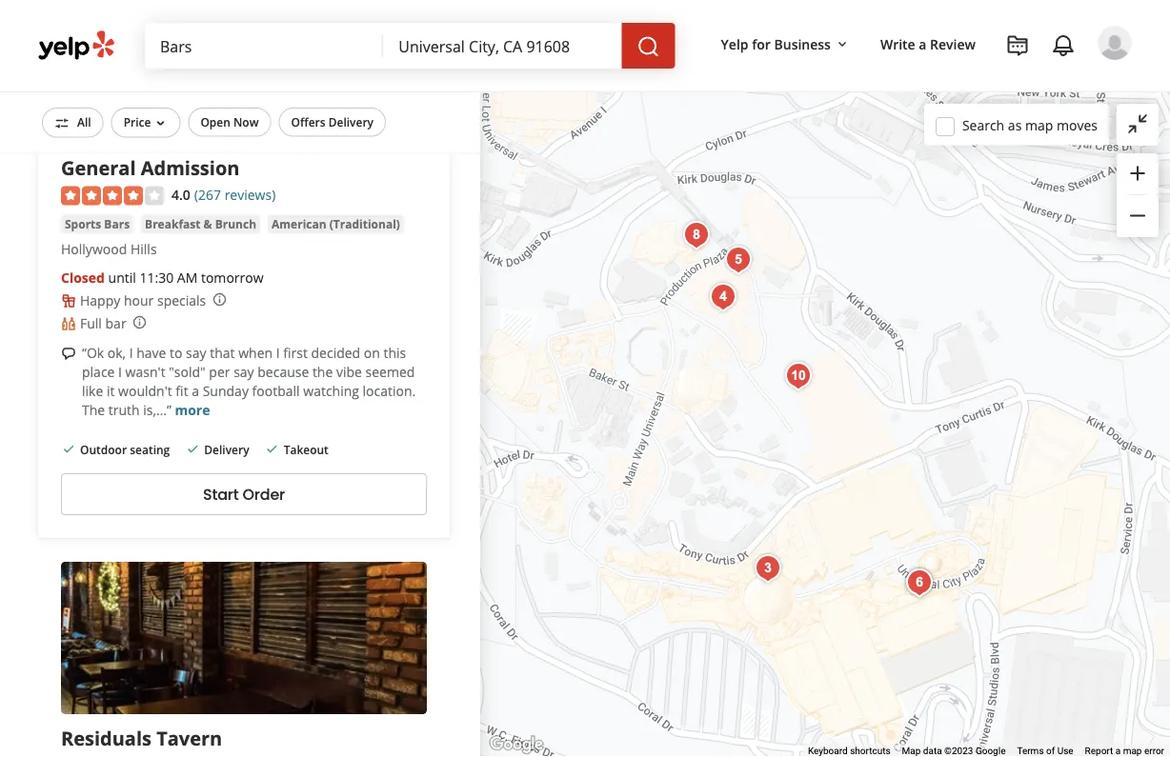 Task type: describe. For each thing, give the bounding box(es) containing it.
yelp for business
[[721, 35, 831, 53]]

16 speech v2 image
[[61, 347, 76, 362]]

decided
[[311, 344, 360, 363]]

offers delivery button
[[279, 108, 386, 137]]

place
[[82, 364, 115, 382]]

offers
[[291, 114, 325, 130]]

takeout
[[284, 442, 329, 458]]

map
[[902, 746, 921, 757]]

tomorrow
[[201, 269, 264, 287]]

like
[[82, 383, 103, 401]]

4 star rating image
[[61, 187, 164, 206]]

"ok
[[82, 344, 104, 363]]

terms of use link
[[1017, 746, 1074, 757]]

4.0 link
[[172, 184, 190, 205]]

0 horizontal spatial i
[[118, 364, 122, 382]]

report a map error
[[1085, 746, 1164, 757]]

2 horizontal spatial i
[[276, 344, 280, 363]]

16 checkmark v2 image for outdoor seating
[[61, 442, 76, 457]]

google
[[976, 746, 1006, 757]]

sunday
[[203, 383, 249, 401]]

keyboard shortcuts button
[[808, 745, 891, 758]]

0 horizontal spatial delivery
[[204, 442, 249, 458]]

wouldn't
[[118, 383, 172, 401]]

wasabi at citywalk image
[[779, 357, 818, 395]]

duff brewery beer garden image
[[677, 216, 716, 254]]

of
[[1046, 746, 1055, 757]]

keyboard
[[808, 746, 848, 757]]

Find text field
[[160, 35, 368, 56]]

offers delivery
[[291, 114, 374, 130]]

antojitos cocina mexicana image
[[900, 564, 939, 602]]

map for error
[[1123, 746, 1142, 757]]

on
[[364, 344, 380, 363]]

google image
[[485, 733, 548, 758]]

price button
[[111, 108, 180, 138]]

football
[[252, 383, 300, 401]]

delivery inside button
[[328, 114, 374, 130]]

(267 reviews) link
[[194, 184, 276, 205]]

review
[[930, 35, 976, 53]]

hollywood hills
[[61, 240, 157, 258]]

Near text field
[[399, 35, 607, 56]]

data
[[923, 746, 942, 757]]

to
[[170, 344, 182, 363]]

collapse map image
[[1126, 112, 1149, 135]]

map data ©2023 google
[[902, 746, 1006, 757]]

am
[[177, 269, 198, 287]]

first
[[283, 344, 308, 363]]

american (traditional)
[[272, 217, 400, 232]]

jimmy buffett's margaritaville image
[[900, 564, 939, 602]]

sports bars link
[[61, 215, 133, 234]]

hills
[[130, 240, 157, 258]]

because
[[258, 364, 309, 382]]

residuals tavern
[[61, 726, 222, 752]]

write
[[880, 35, 915, 53]]

map for moves
[[1025, 116, 1053, 134]]

location.
[[363, 383, 416, 401]]

16 filter v2 image
[[54, 116, 70, 131]]

residuals tavern link
[[61, 726, 222, 752]]

brunch
[[215, 217, 256, 232]]

ok,
[[107, 344, 126, 363]]

all button
[[42, 108, 104, 138]]

a inside "ok ok, i have to say that when i first decided on this place i wasn't "sold" per say because the vibe seemed like it wouldn't fit a sunday football watching location. the truth is,…"
[[192, 383, 199, 401]]

yelp for business button
[[713, 27, 858, 61]]

shortcuts
[[850, 746, 891, 757]]

"ok ok, i have to say that when i first decided on this place i wasn't "sold" per say because the vibe seemed like it wouldn't fit a sunday football watching location. the truth is,…"
[[82, 344, 416, 420]]

open now button
[[188, 108, 271, 137]]

per
[[209, 364, 230, 382]]

©2023
[[944, 746, 973, 757]]

zoom out image
[[1126, 204, 1149, 227]]

moves
[[1057, 116, 1098, 134]]

greg r. image
[[1098, 26, 1132, 60]]

admission
[[141, 155, 240, 181]]

11:30
[[140, 269, 174, 287]]

hollywood
[[61, 240, 127, 258]]

breakfast & brunch button
[[141, 215, 260, 234]]

search as map moves
[[962, 116, 1098, 134]]

american
[[272, 217, 326, 232]]

16 happy hour specials v2 image
[[61, 294, 76, 309]]

zoom in image
[[1126, 162, 1149, 185]]

until
[[108, 269, 136, 287]]

start order link
[[61, 474, 427, 516]]

seating
[[130, 442, 170, 458]]

16 chevron down v2 image
[[835, 37, 850, 52]]

more
[[175, 402, 210, 420]]

breakfast & brunch link
[[141, 215, 260, 234]]

when
[[238, 344, 273, 363]]

american (traditional) button
[[268, 215, 404, 234]]

write a review link
[[873, 27, 983, 61]]

residuals
[[61, 726, 151, 752]]



Task type: vqa. For each thing, say whether or not it's contained in the screenshot.
moves the map
yes



Task type: locate. For each thing, give the bounding box(es) containing it.
happy
[[80, 292, 120, 310]]

16 checkmark v2 image left takeout
[[265, 442, 280, 457]]

filters group
[[38, 108, 390, 138]]

0 vertical spatial map
[[1025, 116, 1053, 134]]

all
[[77, 114, 91, 130]]

2 16 checkmark v2 image from the left
[[185, 442, 200, 457]]

projects image
[[1006, 34, 1029, 57]]

i left first
[[276, 344, 280, 363]]

american (traditional) link
[[268, 215, 404, 234]]

hour
[[124, 292, 154, 310]]

general
[[61, 155, 136, 181]]

business
[[774, 35, 831, 53]]

1 horizontal spatial none field
[[399, 35, 607, 56]]

sports bars button
[[61, 215, 133, 234]]

write a review
[[880, 35, 976, 53]]

start
[[203, 484, 239, 506]]

start order
[[203, 484, 285, 506]]

bars
[[104, 217, 130, 232]]

it
[[107, 383, 115, 401]]

16 checkmark v2 image down more
[[185, 442, 200, 457]]

sports bars
[[65, 217, 130, 232]]

say right to
[[186, 344, 206, 363]]

open now
[[200, 114, 259, 130]]

happy hour specials
[[80, 292, 206, 310]]

fit
[[176, 383, 188, 401]]

None field
[[160, 35, 368, 56], [399, 35, 607, 56]]

(267
[[194, 186, 221, 204]]

0 horizontal spatial a
[[192, 383, 199, 401]]

i right ok,
[[129, 344, 133, 363]]

user actions element
[[706, 24, 1159, 141]]

general admission link
[[61, 155, 240, 181]]

0 vertical spatial a
[[919, 35, 927, 53]]

error
[[1144, 746, 1164, 757]]

16 checkmark v2 image for delivery
[[185, 442, 200, 457]]

16 checkmark v2 image
[[61, 442, 76, 457], [185, 442, 200, 457], [265, 442, 280, 457]]

1 horizontal spatial a
[[919, 35, 927, 53]]

1 horizontal spatial map
[[1123, 746, 1142, 757]]

a right report
[[1116, 746, 1121, 757]]

map right as
[[1025, 116, 1053, 134]]

outdoor seating
[[80, 442, 170, 458]]

16 full bar v2 image
[[61, 317, 76, 332]]

3 16 checkmark v2 image from the left
[[265, 442, 280, 457]]

hog's head image
[[704, 278, 742, 316]]

moe's tavern image
[[719, 241, 758, 279]]

use
[[1057, 746, 1074, 757]]

1 16 checkmark v2 image from the left
[[61, 442, 76, 457]]

truth
[[108, 402, 140, 420]]

a
[[919, 35, 927, 53], [192, 383, 199, 401], [1116, 746, 1121, 757]]

search image
[[637, 35, 660, 58]]

map region
[[347, 44, 1170, 758]]

i
[[129, 344, 133, 363], [276, 344, 280, 363], [118, 364, 122, 382]]

none field "near"
[[399, 35, 607, 56]]

keyboard shortcuts
[[808, 746, 891, 757]]

info icon image
[[212, 293, 227, 308], [212, 293, 227, 308], [132, 315, 147, 331], [132, 315, 147, 331]]

1 vertical spatial map
[[1123, 746, 1142, 757]]

wasn't
[[125, 364, 165, 382]]

watching
[[303, 383, 359, 401]]

full bar
[[80, 315, 126, 333]]

1 horizontal spatial i
[[129, 344, 133, 363]]

nbc sports grill & brew image
[[749, 550, 787, 588]]

specials
[[157, 292, 206, 310]]

16 chevron down v2 image
[[153, 116, 168, 131]]

terms
[[1017, 746, 1044, 757]]

for
[[752, 35, 771, 53]]

16 checkmark v2 image for takeout
[[265, 442, 280, 457]]

say down when
[[234, 364, 254, 382]]

vibe
[[336, 364, 362, 382]]

0 horizontal spatial none field
[[160, 35, 368, 56]]

outdoor
[[80, 442, 127, 458]]

full
[[80, 315, 102, 333]]

search
[[962, 116, 1005, 134]]

1 vertical spatial say
[[234, 364, 254, 382]]

"sold"
[[169, 364, 206, 382]]

now
[[233, 114, 259, 130]]

&
[[204, 217, 212, 232]]

none field find
[[160, 35, 368, 56]]

say
[[186, 344, 206, 363], [234, 364, 254, 382]]

0 horizontal spatial say
[[186, 344, 206, 363]]

have
[[136, 344, 166, 363]]

16 checkmark v2 image left "outdoor"
[[61, 442, 76, 457]]

yelp
[[721, 35, 749, 53]]

that
[[210, 344, 235, 363]]

1 none field from the left
[[160, 35, 368, 56]]

0 vertical spatial say
[[186, 344, 206, 363]]

closed
[[61, 269, 105, 287]]

the
[[312, 364, 333, 382]]

terms of use
[[1017, 746, 1074, 757]]

report a map error link
[[1085, 746, 1164, 757]]

4.0
[[172, 186, 190, 204]]

delivery right offers
[[328, 114, 374, 130]]

map left error
[[1123, 746, 1142, 757]]

a for report
[[1116, 746, 1121, 757]]

reviews)
[[225, 186, 276, 204]]

order
[[242, 484, 285, 506]]

closed until 11:30 am tomorrow
[[61, 269, 264, 287]]

1 horizontal spatial say
[[234, 364, 254, 382]]

2 horizontal spatial 16 checkmark v2 image
[[265, 442, 280, 457]]

1 horizontal spatial 16 checkmark v2 image
[[185, 442, 200, 457]]

as
[[1008, 116, 1022, 134]]

this
[[384, 344, 406, 363]]

a for write
[[919, 35, 927, 53]]

more link
[[175, 402, 210, 420]]

0 horizontal spatial 16 checkmark v2 image
[[61, 442, 76, 457]]

map
[[1025, 116, 1053, 134], [1123, 746, 1142, 757]]

breakfast & brunch
[[145, 217, 256, 232]]

1 vertical spatial a
[[192, 383, 199, 401]]

i down ok,
[[118, 364, 122, 382]]

a right 'fit' at the left bottom
[[192, 383, 199, 401]]

group
[[1117, 153, 1159, 237]]

2 horizontal spatial a
[[1116, 746, 1121, 757]]

2 none field from the left
[[399, 35, 607, 56]]

price
[[124, 114, 151, 130]]

(267 reviews)
[[194, 186, 276, 204]]

notifications image
[[1052, 34, 1075, 57]]

1 horizontal spatial delivery
[[328, 114, 374, 130]]

seemed
[[365, 364, 415, 382]]

0 horizontal spatial map
[[1025, 116, 1053, 134]]

2 vertical spatial a
[[1116, 746, 1121, 757]]

None search field
[[145, 23, 679, 69]]

sports
[[65, 217, 101, 232]]

bar
[[105, 315, 126, 333]]

breakfast
[[145, 217, 201, 232]]

1 vertical spatial delivery
[[204, 442, 249, 458]]

open
[[200, 114, 230, 130]]

delivery up start
[[204, 442, 249, 458]]

0 vertical spatial delivery
[[328, 114, 374, 130]]

tavern
[[156, 726, 222, 752]]

a right write
[[919, 35, 927, 53]]



